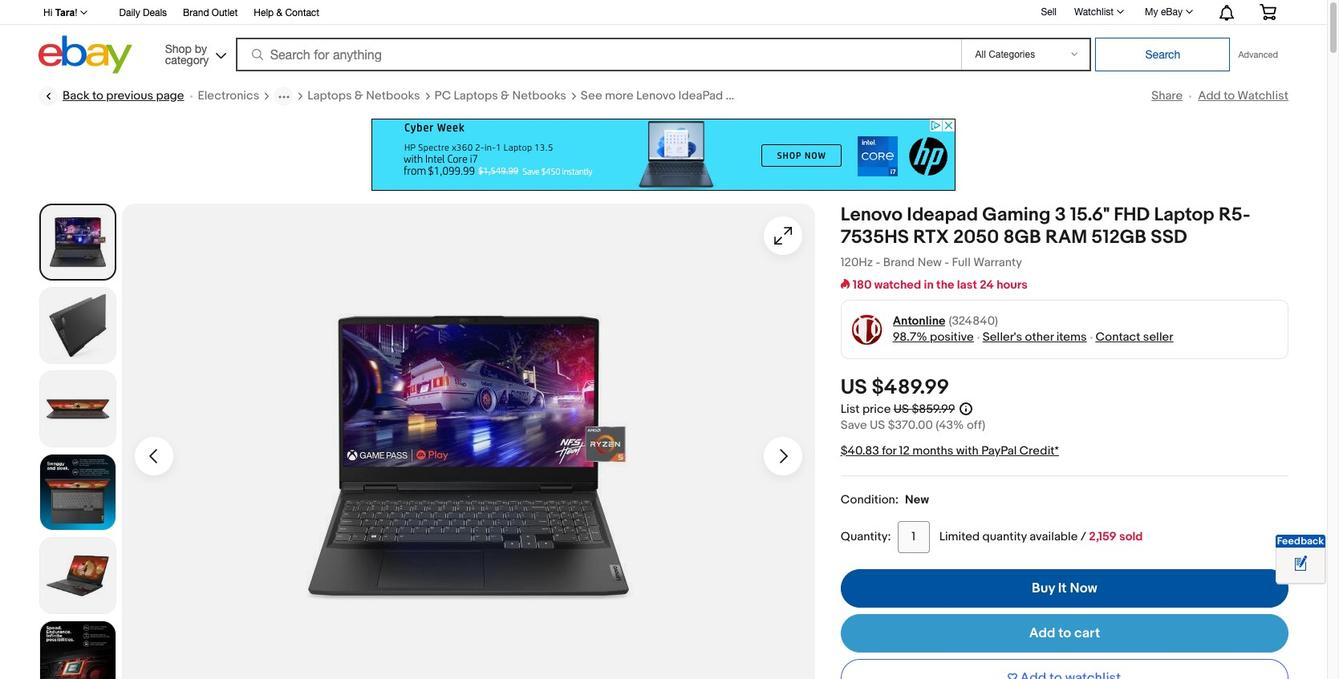 Task type: vqa. For each thing, say whether or not it's contained in the screenshot.
98.7%
yes



Task type: locate. For each thing, give the bounding box(es) containing it.
picture 1 of 12 image
[[41, 205, 115, 279]]

add to watchlist link
[[1198, 88, 1289, 104]]

$40.83 for 12 months with paypal credit*
[[841, 444, 1059, 459]]

2 netbooks from the left
[[512, 88, 566, 103]]

see
[[581, 88, 602, 103]]

1 vertical spatial 3
[[1055, 204, 1066, 226]]

condition:
[[841, 493, 899, 508]]

lenovo right more
[[636, 88, 676, 103]]

amd
[[877, 88, 904, 103]]

- left full
[[945, 255, 949, 270]]

0 horizontal spatial to
[[92, 88, 103, 103]]

brand up watched
[[883, 255, 915, 270]]

shop by category banner
[[35, 0, 1289, 78]]

& inside pc laptops & netbooks 'link'
[[501, 88, 510, 103]]

available
[[1030, 530, 1078, 545]]

0 horizontal spatial -
[[876, 255, 880, 270]]

2 horizontal spatial us
[[894, 402, 909, 417]]

pc laptops & netbooks link
[[435, 88, 566, 104]]

items
[[1056, 330, 1087, 345]]

1 vertical spatial add
[[1029, 626, 1055, 642]]

pc
[[435, 88, 451, 103]]

off)
[[967, 418, 985, 433]]

0 vertical spatial gaming
[[726, 88, 769, 103]]

to for previous
[[92, 88, 103, 103]]

to left cart at the bottom of page
[[1058, 626, 1071, 642]]

contact inside account navigation
[[285, 7, 319, 18]]

antonline (324840)
[[893, 314, 998, 329]]

my ebay
[[1145, 6, 1183, 18]]

new up the in
[[918, 255, 942, 270]]

7535hs
[[841, 226, 909, 249]]

lenovo inside lenovo ideapad gaming 3 15.6" fhd laptop r5- 7535hs rtx 2050 8gb ram 512gb ssd 120hz - brand new - full warranty
[[841, 204, 903, 226]]

shop by category button
[[158, 36, 230, 70]]

1 horizontal spatial 15.6"
[[1070, 204, 1110, 226]]

1 horizontal spatial -
[[945, 255, 949, 270]]

0 horizontal spatial &
[[276, 7, 282, 18]]

3 right '8gb'
[[1055, 204, 1066, 226]]

&
[[276, 7, 282, 18], [355, 88, 363, 103], [501, 88, 510, 103]]

lenovo up 120hz
[[841, 204, 903, 226]]

1 horizontal spatial add
[[1198, 88, 1221, 104]]

buy
[[1032, 581, 1055, 597]]

gaming right ideapad
[[726, 88, 769, 103]]

15.6"
[[781, 88, 806, 103], [1070, 204, 1110, 226]]

0 horizontal spatial contact
[[285, 7, 319, 18]]

brand
[[183, 7, 209, 18], [883, 255, 915, 270]]

laptops & netbooks
[[308, 88, 420, 103]]

- right 120hz
[[876, 255, 880, 270]]

electronics link
[[198, 88, 259, 104]]

add right share
[[1198, 88, 1221, 104]]

seller
[[1143, 330, 1173, 345]]

sold
[[1119, 530, 1143, 545]]

my
[[1145, 6, 1158, 18]]

add for add to cart
[[1029, 626, 1055, 642]]

contact
[[285, 7, 319, 18], [1096, 330, 1140, 345]]

None submit
[[1096, 38, 1230, 71]]

help & contact
[[254, 7, 319, 18]]

none submit inside shop by category banner
[[1096, 38, 1230, 71]]

advanced link
[[1230, 39, 1286, 71]]

brand outlet
[[183, 7, 238, 18]]

gaming up warranty
[[982, 204, 1051, 226]]

$370.00
[[888, 418, 933, 433]]

contact right help
[[285, 7, 319, 18]]

0 vertical spatial lenovo
[[636, 88, 676, 103]]

back to previous page link
[[39, 87, 184, 106]]

1 horizontal spatial lenovo
[[841, 204, 903, 226]]

0 vertical spatial add
[[1198, 88, 1221, 104]]

add
[[1198, 88, 1221, 104], [1029, 626, 1055, 642]]

2 - from the left
[[945, 255, 949, 270]]

0 vertical spatial contact
[[285, 7, 319, 18]]

add for add to watchlist
[[1198, 88, 1221, 104]]

picture 5 of 12 image
[[40, 538, 116, 614]]

lenovo inside see more lenovo ideapad gaming 3 15.6" (512gb ssd, amd ... link
[[636, 88, 676, 103]]

to right back
[[92, 88, 103, 103]]

lenovo
[[636, 88, 676, 103], [841, 204, 903, 226]]

us up list
[[841, 376, 867, 400]]

2 horizontal spatial to
[[1224, 88, 1235, 104]]

ssd,
[[849, 88, 875, 103]]

...
[[907, 88, 916, 103]]

15.6" left fhd
[[1070, 204, 1110, 226]]

0 horizontal spatial netbooks
[[366, 88, 420, 103]]

1 horizontal spatial contact
[[1096, 330, 1140, 345]]

1 horizontal spatial to
[[1058, 626, 1071, 642]]

1 horizontal spatial watchlist
[[1237, 88, 1289, 104]]

24
[[980, 278, 994, 293]]

paypal
[[981, 444, 1017, 459]]

1 vertical spatial lenovo
[[841, 204, 903, 226]]

3 inside lenovo ideapad gaming 3 15.6" fhd laptop r5- 7535hs rtx 2050 8gb ram 512gb ssd 120hz - brand new - full warranty
[[1055, 204, 1066, 226]]

2 laptops from the left
[[454, 88, 498, 103]]

1 horizontal spatial 3
[[1055, 204, 1066, 226]]

picture 3 of 12 image
[[40, 371, 116, 447]]

2 horizontal spatial &
[[501, 88, 510, 103]]

in
[[924, 278, 934, 293]]

0 horizontal spatial brand
[[183, 7, 209, 18]]

15.6" left (512gb
[[781, 88, 806, 103]]

3 left (512gb
[[772, 88, 779, 103]]

2 vertical spatial us
[[870, 418, 885, 433]]

0 horizontal spatial 15.6"
[[781, 88, 806, 103]]

netbooks left see
[[512, 88, 566, 103]]

us
[[841, 376, 867, 400], [894, 402, 909, 417], [870, 418, 885, 433]]

watchlist link
[[1065, 2, 1131, 22]]

contact left seller
[[1096, 330, 1140, 345]]

1 horizontal spatial laptops
[[454, 88, 498, 103]]

& inside help & contact link
[[276, 7, 282, 18]]

brand left outlet
[[183, 7, 209, 18]]

Quantity: text field
[[898, 522, 930, 554]]

advertisement region
[[371, 119, 956, 191]]

antonline image
[[851, 313, 884, 346]]

0 horizontal spatial laptops
[[308, 88, 352, 103]]

1 vertical spatial 15.6"
[[1070, 204, 1110, 226]]

0 horizontal spatial add
[[1029, 626, 1055, 642]]

new inside lenovo ideapad gaming 3 15.6" fhd laptop r5- 7535hs rtx 2050 8gb ram 512gb ssd 120hz - brand new - full warranty
[[918, 255, 942, 270]]

us down price
[[870, 418, 885, 433]]

1 laptops from the left
[[308, 88, 352, 103]]

laptops inside 'link'
[[454, 88, 498, 103]]

0 vertical spatial brand
[[183, 7, 209, 18]]

now
[[1070, 581, 1097, 597]]

0 vertical spatial 15.6"
[[781, 88, 806, 103]]

0 horizontal spatial lenovo
[[636, 88, 676, 103]]

outlet
[[212, 7, 238, 18]]

condition: new
[[841, 493, 929, 508]]

quantity:
[[841, 530, 891, 545]]

other
[[1025, 330, 1054, 345]]

1 horizontal spatial gaming
[[982, 204, 1051, 226]]

to down advanced link
[[1224, 88, 1235, 104]]

1 vertical spatial watchlist
[[1237, 88, 1289, 104]]

0 horizontal spatial 3
[[772, 88, 779, 103]]

lenovo ideapad gaming 3 15.6" fhd laptop r5-7535hs rtx 2050 8gb ram 512gb ssd - picture 1 of 12 image
[[122, 204, 815, 680]]

netbooks left pc
[[366, 88, 420, 103]]

12
[[899, 444, 910, 459]]

1 vertical spatial brand
[[883, 255, 915, 270]]

watchlist
[[1074, 6, 1114, 18], [1237, 88, 1289, 104]]

positive
[[930, 330, 974, 345]]

1 - from the left
[[876, 255, 880, 270]]

brand outlet link
[[183, 5, 238, 22]]

new up quantity: text field
[[905, 493, 929, 508]]

watchlist right "sell"
[[1074, 6, 1114, 18]]

0 vertical spatial watchlist
[[1074, 6, 1114, 18]]

add left cart at the bottom of page
[[1029, 626, 1055, 642]]

gaming inside lenovo ideapad gaming 3 15.6" fhd laptop r5- 7535hs rtx 2050 8gb ram 512gb ssd 120hz - brand new - full warranty
[[982, 204, 1051, 226]]

picture 2 of 12 image
[[40, 288, 116, 363]]

watchlist down advanced link
[[1237, 88, 1289, 104]]

feedback
[[1277, 535, 1324, 548]]

it
[[1058, 581, 1067, 597]]

0 vertical spatial 3
[[772, 88, 779, 103]]

picture 4 of 12 image
[[40, 455, 116, 530]]

& inside laptops & netbooks link
[[355, 88, 363, 103]]

1 horizontal spatial netbooks
[[512, 88, 566, 103]]

laptops & netbooks link
[[308, 88, 420, 104]]

1 vertical spatial gaming
[[982, 204, 1051, 226]]

us up $370.00
[[894, 402, 909, 417]]

0 vertical spatial new
[[918, 255, 942, 270]]

98.7%
[[893, 330, 927, 345]]

1 horizontal spatial brand
[[883, 255, 915, 270]]

-
[[876, 255, 880, 270], [945, 255, 949, 270]]

1 horizontal spatial &
[[355, 88, 363, 103]]

15.6" inside see more lenovo ideapad gaming 3 15.6" (512gb ssd, amd ... link
[[781, 88, 806, 103]]

0 vertical spatial us
[[841, 376, 867, 400]]

0 horizontal spatial watchlist
[[1074, 6, 1114, 18]]

(324840)
[[949, 314, 998, 329]]



Task type: describe. For each thing, give the bounding box(es) containing it.
electronics
[[198, 88, 259, 103]]

list price us $859.99
[[841, 402, 955, 417]]

cart
[[1074, 626, 1100, 642]]

fhd
[[1114, 204, 1150, 226]]

shop by category
[[165, 42, 209, 66]]

ebay
[[1161, 6, 1183, 18]]

my ebay link
[[1136, 2, 1200, 22]]

see more lenovo ideapad gaming 3 15.6" (512gb ssd, amd ... link
[[581, 88, 916, 104]]

us $489.99
[[841, 376, 949, 400]]

category
[[165, 53, 209, 66]]

2050
[[953, 226, 999, 249]]

picture 6 of 12 image
[[40, 622, 116, 680]]

share
[[1152, 88, 1183, 104]]

antonline
[[893, 314, 946, 329]]

8gb
[[1003, 226, 1041, 249]]

page
[[156, 88, 184, 103]]

help
[[254, 7, 274, 18]]

your shopping cart image
[[1259, 4, 1277, 20]]

credit*
[[1019, 444, 1059, 459]]

with
[[956, 444, 979, 459]]

sell link
[[1034, 6, 1064, 17]]

save us $370.00 (43% off)
[[841, 418, 985, 433]]

$40.83 for 12 months with paypal credit* button
[[841, 444, 1059, 459]]

$859.99
[[912, 402, 955, 417]]

list
[[841, 402, 860, 417]]

contact seller
[[1096, 330, 1173, 345]]

Search for anything text field
[[238, 39, 958, 70]]

antonline link
[[893, 314, 946, 330]]

seller's
[[983, 330, 1022, 345]]

warranty
[[973, 255, 1022, 270]]

98.7% positive link
[[893, 330, 974, 345]]

1 vertical spatial new
[[905, 493, 929, 508]]

limited quantity available / 2,159 sold
[[939, 530, 1143, 545]]

1 netbooks from the left
[[366, 88, 420, 103]]

save
[[841, 418, 867, 433]]

r5-
[[1219, 204, 1250, 226]]

ideapad
[[678, 88, 723, 103]]

!
[[75, 7, 77, 18]]

2,159
[[1089, 530, 1117, 545]]

watchlist inside watchlist link
[[1074, 6, 1114, 18]]

15.6" inside lenovo ideapad gaming 3 15.6" fhd laptop r5- 7535hs rtx 2050 8gb ram 512gb ssd 120hz - brand new - full warranty
[[1070, 204, 1110, 226]]

hi tara !
[[43, 7, 77, 18]]

back
[[63, 88, 90, 103]]

1 vertical spatial contact
[[1096, 330, 1140, 345]]

back to previous page
[[63, 88, 184, 103]]

deals
[[143, 7, 167, 18]]

buy it now
[[1032, 581, 1097, 597]]

advanced
[[1238, 50, 1278, 59]]

/
[[1080, 530, 1086, 545]]

months
[[912, 444, 954, 459]]

tara
[[55, 7, 75, 18]]

$40.83
[[841, 444, 879, 459]]

shop
[[165, 42, 192, 55]]

to for cart
[[1058, 626, 1071, 642]]

$489.99
[[872, 376, 949, 400]]

& for contact
[[276, 7, 282, 18]]

ram
[[1045, 226, 1087, 249]]

buy it now link
[[841, 570, 1289, 608]]

quantity
[[983, 530, 1027, 545]]

watched
[[874, 278, 921, 293]]

0 horizontal spatial gaming
[[726, 88, 769, 103]]

add to cart link
[[841, 615, 1289, 653]]

sell
[[1041, 6, 1057, 17]]

to for watchlist
[[1224, 88, 1235, 104]]

full
[[952, 255, 971, 270]]

daily
[[119, 7, 140, 18]]

share button
[[1152, 88, 1183, 104]]

0 horizontal spatial us
[[841, 376, 867, 400]]

hi
[[43, 7, 52, 18]]

seller's other items link
[[983, 330, 1087, 345]]

rtx
[[913, 226, 949, 249]]

netbooks inside 'link'
[[512, 88, 566, 103]]

ssd
[[1151, 226, 1187, 249]]

98.7% positive
[[893, 330, 974, 345]]

512gb
[[1091, 226, 1147, 249]]

3 inside see more lenovo ideapad gaming 3 15.6" (512gb ssd, amd ... link
[[772, 88, 779, 103]]

limited
[[939, 530, 980, 545]]

(43%
[[936, 418, 964, 433]]

the
[[936, 278, 954, 293]]

brand inside 'link'
[[183, 7, 209, 18]]

account navigation
[[35, 0, 1289, 25]]

hours
[[997, 278, 1028, 293]]

previous
[[106, 88, 153, 103]]

add to watchlist
[[1198, 88, 1289, 104]]

1 horizontal spatial us
[[870, 418, 885, 433]]

daily deals
[[119, 7, 167, 18]]

last
[[957, 278, 977, 293]]

1 vertical spatial us
[[894, 402, 909, 417]]

by
[[195, 42, 207, 55]]

& for netbooks
[[355, 88, 363, 103]]

180
[[853, 278, 872, 293]]

more
[[605, 88, 634, 103]]

180 watched in the last 24 hours
[[853, 278, 1028, 293]]

brand inside lenovo ideapad gaming 3 15.6" fhd laptop r5- 7535hs rtx 2050 8gb ram 512gb ssd 120hz - brand new - full warranty
[[883, 255, 915, 270]]

120hz
[[841, 255, 873, 270]]

contact seller link
[[1096, 330, 1173, 345]]



